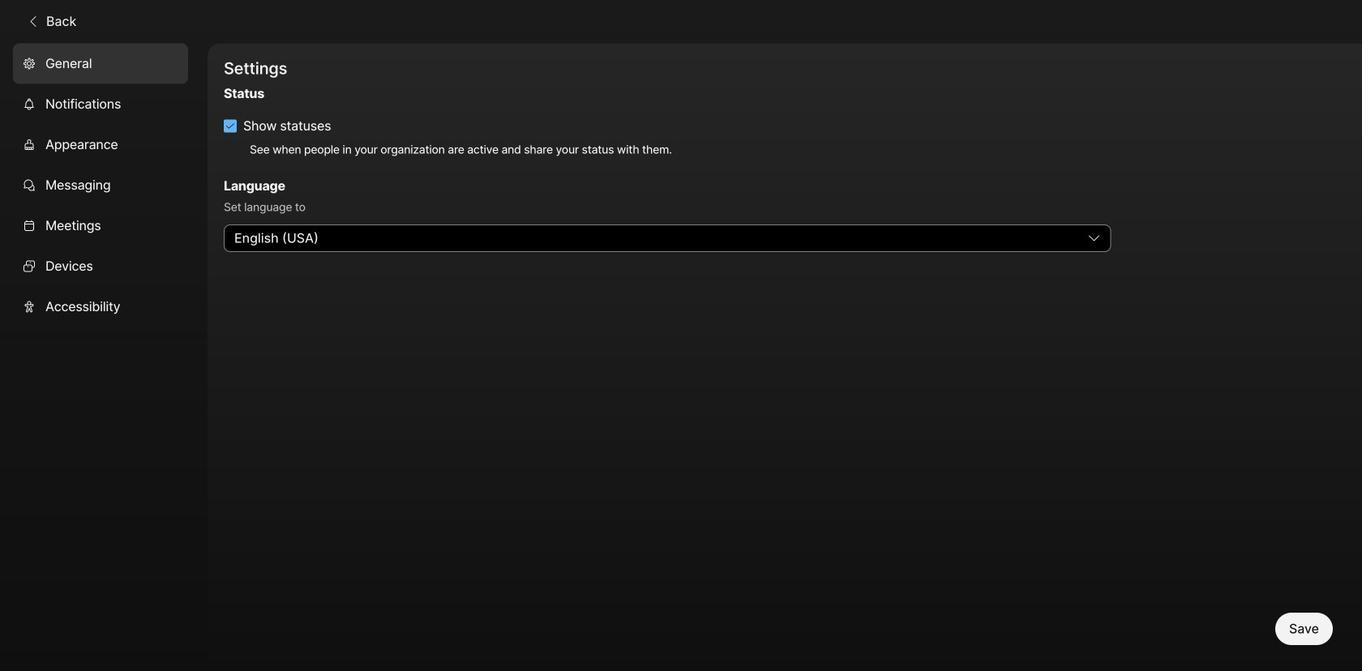 Task type: locate. For each thing, give the bounding box(es) containing it.
devices tab
[[13, 246, 188, 287]]

accessibility tab
[[13, 287, 188, 327]]

general tab
[[13, 43, 188, 84]]

meetings tab
[[13, 206, 188, 246]]



Task type: describe. For each thing, give the bounding box(es) containing it.
messaging tab
[[13, 165, 188, 206]]

settings navigation
[[0, 43, 208, 672]]

appearance tab
[[13, 124, 188, 165]]

notifications tab
[[13, 84, 188, 124]]



Task type: vqa. For each thing, say whether or not it's contained in the screenshot.
Apparence tab
no



